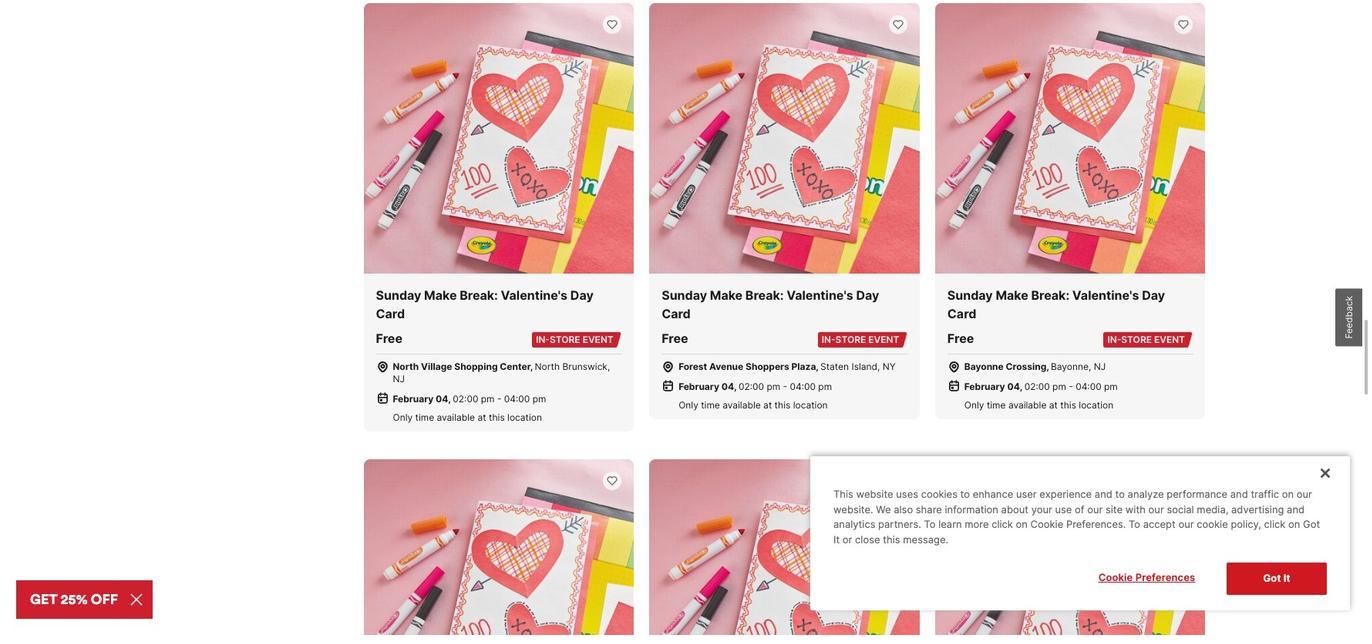 Task type: vqa. For each thing, say whether or not it's contained in the screenshot.
Click
yes



Task type: locate. For each thing, give the bounding box(es) containing it.
your
[[1032, 503, 1052, 516]]

1 horizontal spatial sunday
[[662, 287, 707, 303]]

0 horizontal spatial card
[[376, 306, 405, 321]]

1 in-store event from the left
[[536, 334, 614, 345]]

shopping
[[454, 361, 498, 372]]

sunday make break: valentine's day card for ,
[[948, 287, 1165, 321]]

this for center
[[489, 412, 505, 423]]

1 vertical spatial got
[[1263, 572, 1281, 585]]

3 free from the left
[[948, 331, 974, 346]]

it left or
[[834, 534, 840, 546]]

1 horizontal spatial and
[[1230, 488, 1248, 501]]

1 horizontal spatial click
[[1264, 518, 1286, 531]]

north left village
[[393, 361, 419, 372]]

make up avenue
[[710, 287, 743, 303]]

1 to from the left
[[961, 488, 970, 501]]

pm
[[767, 381, 781, 392], [818, 381, 832, 392], [1053, 381, 1066, 392], [1104, 381, 1118, 392], [481, 393, 495, 405], [533, 393, 546, 405]]

got inside this website uses cookies to enhance user experience and to analyze performance and traffic on our website. we also share information about your use of our site with our social media, advertising and analytics partners. to learn more click on cookie preferences. to accept our cookie policy, click on got it or close this message.
[[1303, 518, 1320, 531]]

and right advertising
[[1287, 503, 1305, 516]]

location
[[793, 399, 828, 411], [1079, 399, 1114, 411], [507, 412, 542, 423]]

1 horizontal spatial 02:00
[[739, 381, 764, 392]]

ny
[[883, 361, 896, 372]]

to down with
[[1129, 518, 1141, 531]]

02:00 down the shopping on the bottom of page
[[453, 393, 478, 405]]

0 horizontal spatial free
[[376, 331, 403, 346]]

2 horizontal spatial card
[[948, 306, 977, 321]]

1 horizontal spatial to
[[1115, 488, 1125, 501]]

available for village
[[437, 412, 475, 423]]

north village shopping center , north brunswick , nj
[[393, 361, 610, 385]]

time down avenue
[[701, 399, 720, 411]]

sunday make break: valentine's day card up the shoppers
[[662, 287, 879, 321]]

february down 'forest'
[[679, 381, 719, 392]]

2 horizontal spatial and
[[1287, 503, 1305, 516]]

to up "information"
[[961, 488, 970, 501]]

in- for staten
[[822, 334, 836, 345]]

uses
[[896, 488, 918, 501]]

0 horizontal spatial make
[[424, 287, 457, 303]]

break: for shopping
[[460, 287, 498, 303]]

february 04 , 02:00 pm - 04:00 pm for shopping
[[393, 393, 546, 405]]

cookie inside this website uses cookies to enhance user experience and to analyze performance and traffic on our website. we also share information about your use of our site with our social media, advertising and analytics partners. to learn more click on cookie preferences. to accept our cookie policy, click on got it or close this message.
[[1031, 518, 1064, 531]]

1 horizontal spatial free
[[662, 331, 688, 346]]

february 04 , 02:00 pm - 04:00 pm down the shoppers
[[679, 381, 832, 392]]

1 sunday from the left
[[376, 287, 421, 303]]

04 down crossing
[[1007, 381, 1020, 392]]

bayonne
[[965, 361, 1004, 372], [1051, 361, 1089, 372]]

0 horizontal spatial cookie
[[1031, 518, 1064, 531]]

- down the forest avenue shoppers plaza , staten island , ny
[[783, 381, 787, 392]]

0 horizontal spatial got
[[1263, 572, 1281, 585]]

1 horizontal spatial february 04 , 02:00 pm - 04:00 pm
[[679, 381, 832, 392]]

1 free from the left
[[376, 331, 403, 346]]

north
[[393, 361, 419, 372], [535, 361, 560, 372]]

break:
[[460, 287, 498, 303], [746, 287, 784, 303], [1031, 287, 1070, 303]]

only time available at this location down the shoppers
[[679, 399, 828, 411]]

bayonne crossing , bayonne , nj
[[965, 361, 1106, 372]]

3 event from the left
[[1154, 334, 1185, 345]]

0 horizontal spatial february 04 , 02:00 pm - 04:00 pm
[[393, 393, 546, 405]]

time down crossing
[[987, 399, 1006, 411]]

1 horizontal spatial it
[[1284, 572, 1291, 585]]

available
[[723, 399, 761, 411], [1009, 399, 1047, 411], [437, 412, 475, 423]]

make up village
[[424, 287, 457, 303]]

0 horizontal spatial only
[[393, 412, 413, 423]]

this down 'partners.'
[[883, 534, 900, 546]]

store
[[550, 334, 580, 345], [836, 334, 866, 345], [1121, 334, 1152, 345]]

2 sunday make break: valentine's day card from the left
[[662, 287, 879, 321]]

available for crossing
[[1009, 399, 1047, 411]]

sunday make break: valentine's day card for shoppers
[[662, 287, 879, 321]]

got it button
[[1227, 563, 1327, 595]]

1 horizontal spatial -
[[783, 381, 787, 392]]

02:00 for shoppers
[[739, 381, 764, 392]]

1 card from the left
[[376, 306, 405, 321]]

only for bayonne crossing , bayonne , nj
[[965, 399, 984, 411]]

- down north village shopping center , north brunswick , nj on the bottom left of the page
[[497, 393, 502, 405]]

at down north village shopping center , north brunswick , nj on the bottom left of the page
[[478, 412, 486, 423]]

bayonne right crossing
[[1051, 361, 1089, 372]]

1 horizontal spatial north
[[535, 361, 560, 372]]

- for bayonne
[[1069, 381, 1073, 392]]

1 horizontal spatial card
[[662, 306, 691, 321]]

2 horizontal spatial make
[[996, 287, 1029, 303]]

to
[[924, 518, 936, 531], [1129, 518, 1141, 531]]

2 day from the left
[[856, 287, 879, 303]]

2 horizontal spatial event
[[1154, 334, 1185, 345]]

and up advertising
[[1230, 488, 1248, 501]]

1 horizontal spatial break:
[[746, 287, 784, 303]]

card for bayonne
[[948, 306, 977, 321]]

2 in- from the left
[[822, 334, 836, 345]]

available for avenue
[[723, 399, 761, 411]]

use
[[1055, 503, 1072, 516]]

our up accept
[[1149, 503, 1164, 516]]

- down bayonne crossing , bayonne , nj
[[1069, 381, 1073, 392]]

bayonne left crossing
[[965, 361, 1004, 372]]

1 horizontal spatial cookie
[[1099, 572, 1133, 584]]

1 horizontal spatial only
[[679, 399, 699, 411]]

available down crossing
[[1009, 399, 1047, 411]]

0 vertical spatial got
[[1303, 518, 1320, 531]]

2 to from the left
[[1115, 488, 1125, 501]]

0 horizontal spatial north
[[393, 361, 419, 372]]

2 horizontal spatial sunday make break: valentine's day card
[[948, 287, 1165, 321]]

1 horizontal spatial in-store event
[[822, 334, 899, 345]]

break: for ,
[[1031, 287, 1070, 303]]

february 04 , 02:00 pm - 04:00 pm down the shopping on the bottom of page
[[393, 393, 546, 405]]

2 in-store event from the left
[[822, 334, 899, 345]]

got up got it "button"
[[1303, 518, 1320, 531]]

1 break: from the left
[[460, 287, 498, 303]]

sunday
[[376, 287, 421, 303], [662, 287, 707, 303], [948, 287, 993, 303]]

0 horizontal spatial valentine's
[[501, 287, 568, 303]]

at down bayonne crossing , bayonne , nj
[[1049, 399, 1058, 411]]

0 horizontal spatial event
[[583, 334, 614, 345]]

also
[[894, 503, 913, 516]]

-
[[783, 381, 787, 392], [1069, 381, 1073, 392], [497, 393, 502, 405]]

04:00
[[790, 381, 816, 392], [1076, 381, 1102, 392], [504, 393, 530, 405]]

media,
[[1197, 503, 1229, 516]]

2 horizontal spatial 04:00
[[1076, 381, 1102, 392]]

2 horizontal spatial free
[[948, 331, 974, 346]]

0 horizontal spatial click
[[992, 518, 1013, 531]]

sunday for north village shopping center , north brunswick , nj
[[376, 287, 421, 303]]

3 sunday make break: valentine's day card from the left
[[948, 287, 1165, 321]]

0 horizontal spatial available
[[437, 412, 475, 423]]

0 horizontal spatial to
[[924, 518, 936, 531]]

3 card from the left
[[948, 306, 977, 321]]

this website uses cookies to enhance user experience and to analyze performance and traffic on our website. we also share information about your use of our site with our social media, advertising and analytics partners. to learn more click on cookie preferences. to accept our cookie policy, click on got it or close this message.
[[834, 488, 1320, 546]]

click down about
[[992, 518, 1013, 531]]

1 vertical spatial nj
[[393, 373, 405, 385]]

0 horizontal spatial at
[[478, 412, 486, 423]]

2 horizontal spatial break:
[[1031, 287, 1070, 303]]

2 horizontal spatial february
[[965, 381, 1005, 392]]

make up crossing
[[996, 287, 1029, 303]]

2 horizontal spatial in-
[[1108, 334, 1121, 345]]

it down advertising
[[1284, 572, 1291, 585]]

1 horizontal spatial day
[[856, 287, 879, 303]]

2 horizontal spatial 02:00
[[1025, 381, 1050, 392]]

analytics
[[834, 518, 876, 531]]

1 horizontal spatial location
[[793, 399, 828, 411]]

0 horizontal spatial 02:00
[[453, 393, 478, 405]]

available down village
[[437, 412, 475, 423]]

1 horizontal spatial nj
[[1094, 361, 1106, 372]]

2 free from the left
[[662, 331, 688, 346]]

only time available at this location down bayonne crossing , bayonne , nj
[[965, 399, 1114, 411]]

1 bayonne from the left
[[965, 361, 1004, 372]]

got
[[1303, 518, 1320, 531], [1263, 572, 1281, 585]]

cookie preferences
[[1099, 572, 1196, 584]]

and
[[1095, 488, 1113, 501], [1230, 488, 1248, 501], [1287, 503, 1305, 516]]

only for forest avenue shoppers plaza , staten island , ny
[[679, 399, 699, 411]]

0 horizontal spatial nj
[[393, 373, 405, 385]]

3 in- from the left
[[1108, 334, 1121, 345]]

we
[[876, 503, 891, 516]]

day for island
[[856, 287, 879, 303]]

february
[[679, 381, 719, 392], [965, 381, 1005, 392], [393, 393, 434, 405]]

location down plaza
[[793, 399, 828, 411]]

1 horizontal spatial got
[[1303, 518, 1320, 531]]

click
[[992, 518, 1013, 531], [1264, 518, 1286, 531]]

1 event from the left
[[583, 334, 614, 345]]

to
[[961, 488, 970, 501], [1115, 488, 1125, 501]]

0 horizontal spatial it
[[834, 534, 840, 546]]

2 horizontal spatial time
[[987, 399, 1006, 411]]

february down bayonne crossing , bayonne , nj
[[965, 381, 1005, 392]]

1 horizontal spatial 04
[[722, 381, 734, 392]]

social
[[1167, 503, 1194, 516]]

card for north
[[376, 306, 405, 321]]

1 horizontal spatial sunday make break: valentine's day card
[[662, 287, 879, 321]]

analyze
[[1128, 488, 1164, 501]]

plaza
[[792, 361, 816, 372]]

preferences.
[[1066, 518, 1126, 531]]

2 make from the left
[[710, 287, 743, 303]]

04
[[722, 381, 734, 392], [1007, 381, 1020, 392], [436, 393, 448, 405]]

card
[[376, 306, 405, 321], [662, 306, 691, 321], [948, 306, 977, 321]]

2 card from the left
[[662, 306, 691, 321]]

february for bayonne
[[965, 381, 1005, 392]]

2 horizontal spatial at
[[1049, 399, 1058, 411]]

0 horizontal spatial bayonne
[[965, 361, 1004, 372]]

3 sunday from the left
[[948, 287, 993, 303]]

04:00 for center
[[504, 393, 530, 405]]

2 store from the left
[[836, 334, 866, 345]]

1 sunday make break: valentine's day card from the left
[[376, 287, 594, 321]]

on
[[1282, 488, 1294, 501], [1016, 518, 1028, 531], [1289, 518, 1300, 531]]

1 horizontal spatial 04:00
[[790, 381, 816, 392]]

in-store event
[[536, 334, 614, 345], [822, 334, 899, 345], [1108, 334, 1185, 345]]

to down share
[[924, 518, 936, 531]]

break: up bayonne crossing , bayonne , nj
[[1031, 287, 1070, 303]]

of
[[1075, 503, 1085, 516]]

in- for nj
[[1108, 334, 1121, 345]]

1 horizontal spatial event
[[869, 334, 899, 345]]

only
[[679, 399, 699, 411], [965, 399, 984, 411], [393, 412, 413, 423]]

make for village
[[424, 287, 457, 303]]

02:00 down bayonne crossing , bayonne , nj
[[1025, 381, 1050, 392]]

0 horizontal spatial sunday
[[376, 287, 421, 303]]

0 horizontal spatial time
[[415, 412, 434, 423]]

1 horizontal spatial bayonne
[[1051, 361, 1089, 372]]

free for forest
[[662, 331, 688, 346]]

location down north village shopping center , north brunswick , nj on the bottom left of the page
[[507, 412, 542, 423]]

2 horizontal spatial valentine's
[[1073, 287, 1139, 303]]

0 horizontal spatial 04
[[436, 393, 448, 405]]

1 day from the left
[[570, 287, 594, 303]]

0 horizontal spatial and
[[1095, 488, 1113, 501]]

0 horizontal spatial in-
[[536, 334, 550, 345]]

0 horizontal spatial store
[[550, 334, 580, 345]]

0 horizontal spatial only time available at this location
[[393, 412, 542, 423]]

1 to from the left
[[924, 518, 936, 531]]

available down avenue
[[723, 399, 761, 411]]

1 horizontal spatial in-
[[822, 334, 836, 345]]

to up site
[[1115, 488, 1125, 501]]

site
[[1106, 503, 1123, 516]]

1 horizontal spatial make
[[710, 287, 743, 303]]

2 horizontal spatial only time available at this location
[[965, 399, 1114, 411]]

2 valentine's from the left
[[787, 287, 853, 303]]

1 vertical spatial cookie
[[1099, 572, 1133, 584]]

0 horizontal spatial in-store event
[[536, 334, 614, 345]]

free
[[376, 331, 403, 346], [662, 331, 688, 346], [948, 331, 974, 346]]

04:00 down plaza
[[790, 381, 816, 392]]

2 horizontal spatial available
[[1009, 399, 1047, 411]]

,
[[530, 361, 533, 372], [608, 361, 610, 372], [816, 361, 819, 372], [878, 361, 880, 372], [1047, 361, 1049, 372], [1089, 361, 1091, 372], [734, 381, 737, 392], [1020, 381, 1022, 392], [448, 393, 451, 405]]

valentine's for island
[[787, 287, 853, 303]]

break: up the shoppers
[[746, 287, 784, 303]]

event
[[583, 334, 614, 345], [869, 334, 899, 345], [1154, 334, 1185, 345]]

1 horizontal spatial store
[[836, 334, 866, 345]]

time down village
[[415, 412, 434, 423]]

sunday make break: valentine's day card image
[[364, 3, 634, 273], [649, 3, 920, 273], [935, 3, 1206, 273], [364, 459, 634, 635], [649, 459, 920, 635]]

3 valentine's from the left
[[1073, 287, 1139, 303]]

in-store event for island
[[822, 334, 899, 345]]

0 horizontal spatial location
[[507, 412, 542, 423]]

sunday make break: valentine's day card image for center
[[364, 3, 634, 273]]

04:00 down bayonne crossing , bayonne , nj
[[1076, 381, 1102, 392]]

2 horizontal spatial february 04 , 02:00 pm - 04:00 pm
[[965, 381, 1118, 392]]

it
[[834, 534, 840, 546], [1284, 572, 1291, 585]]

event for brunswick
[[583, 334, 614, 345]]

and up site
[[1095, 488, 1113, 501]]

only time available at this location down the shopping on the bottom of page
[[393, 412, 542, 423]]

2 horizontal spatial heart image
[[1178, 19, 1190, 31]]

2 to from the left
[[1129, 518, 1141, 531]]

2 horizontal spatial -
[[1069, 381, 1073, 392]]

3 store from the left
[[1121, 334, 1152, 345]]

0 horizontal spatial day
[[570, 287, 594, 303]]

this inside this website uses cookies to enhance user experience and to analyze performance and traffic on our website. we also share information about your use of our site with our social media, advertising and analytics partners. to learn more click on cookie preferences. to accept our cookie policy, click on got it or close this message.
[[883, 534, 900, 546]]

1 horizontal spatial heart image
[[892, 19, 904, 31]]

at
[[764, 399, 772, 411], [1049, 399, 1058, 411], [478, 412, 486, 423]]

island
[[852, 361, 878, 372]]

only time available at this location
[[679, 399, 828, 411], [965, 399, 1114, 411], [393, 412, 542, 423]]

this down the forest avenue shoppers plaza , staten island , ny
[[775, 399, 791, 411]]

cookie
[[1197, 518, 1228, 531]]

2 horizontal spatial sunday
[[948, 287, 993, 303]]

day for brunswick
[[570, 287, 594, 303]]

february 04 , 02:00 pm - 04:00 pm
[[679, 381, 832, 392], [965, 381, 1118, 392], [393, 393, 546, 405]]

valentine's
[[501, 287, 568, 303], [787, 287, 853, 303], [1073, 287, 1139, 303]]

1 horizontal spatial available
[[723, 399, 761, 411]]

sunday make break: valentine's day card image for plaza
[[649, 3, 920, 273]]

location down bayonne crossing , bayonne , nj
[[1079, 399, 1114, 411]]

cookie inside button
[[1099, 572, 1133, 584]]

04 for village
[[436, 393, 448, 405]]

this down bayonne crossing , bayonne , nj
[[1061, 399, 1076, 411]]

time
[[701, 399, 720, 411], [987, 399, 1006, 411], [415, 412, 434, 423]]

1 valentine's from the left
[[501, 287, 568, 303]]

sunday make break: valentine's day card up bayonne crossing , bayonne , nj
[[948, 287, 1165, 321]]

2 horizontal spatial 04
[[1007, 381, 1020, 392]]

1 store from the left
[[550, 334, 580, 345]]

day
[[570, 287, 594, 303], [856, 287, 879, 303], [1142, 287, 1165, 303]]

2 sunday from the left
[[662, 287, 707, 303]]

card for forest
[[662, 306, 691, 321]]

1 in- from the left
[[536, 334, 550, 345]]

1 click from the left
[[992, 518, 1013, 531]]

it inside this website uses cookies to enhance user experience and to analyze performance and traffic on our website. we also share information about your use of our site with our social media, advertising and analytics partners. to learn more click on cookie preferences. to accept our cookie policy, click on got it or close this message.
[[834, 534, 840, 546]]

click down advertising
[[1264, 518, 1286, 531]]

04:00 down north village shopping center , north brunswick , nj on the bottom left of the page
[[504, 393, 530, 405]]

sunday make break: valentine's day card for shopping
[[376, 287, 594, 321]]

2 break: from the left
[[746, 287, 784, 303]]

0 horizontal spatial -
[[497, 393, 502, 405]]

make
[[424, 287, 457, 303], [710, 287, 743, 303], [996, 287, 1029, 303]]

2 horizontal spatial only
[[965, 399, 984, 411]]

1 horizontal spatial valentine's
[[787, 287, 853, 303]]

february 04 , 02:00 pm - 04:00 pm down bayonne crossing , bayonne , nj
[[965, 381, 1118, 392]]

heart image for forest avenue shoppers plaza , staten island , ny
[[892, 19, 904, 31]]

message.
[[903, 534, 949, 546]]

04 down avenue
[[722, 381, 734, 392]]

cookie down your
[[1031, 518, 1064, 531]]

in-
[[536, 334, 550, 345], [822, 334, 836, 345], [1108, 334, 1121, 345]]

02:00 down the shoppers
[[739, 381, 764, 392]]

1 vertical spatial it
[[1284, 572, 1291, 585]]

02:00
[[739, 381, 764, 392], [1025, 381, 1050, 392], [453, 393, 478, 405]]

got down advertising
[[1263, 572, 1281, 585]]

3 break: from the left
[[1031, 287, 1070, 303]]

0 horizontal spatial 04:00
[[504, 393, 530, 405]]

0 horizontal spatial heart image
[[606, 475, 619, 487]]

1 horizontal spatial time
[[701, 399, 720, 411]]

0 vertical spatial nj
[[1094, 361, 1106, 372]]

nj
[[1094, 361, 1106, 372], [393, 373, 405, 385]]

1 make from the left
[[424, 287, 457, 303]]

cookie preferences button
[[1080, 563, 1215, 594]]

accept
[[1143, 518, 1176, 531]]

on right traffic
[[1282, 488, 1294, 501]]

2 event from the left
[[869, 334, 899, 345]]

north right 'center'
[[535, 361, 560, 372]]

this
[[775, 399, 791, 411], [1061, 399, 1076, 411], [489, 412, 505, 423], [883, 534, 900, 546]]

heart image
[[892, 19, 904, 31], [1178, 19, 1190, 31], [606, 475, 619, 487]]

cookie left "preferences"
[[1099, 572, 1133, 584]]

at down the shoppers
[[764, 399, 772, 411]]

february 04 , 02:00 pm - 04:00 pm for shoppers
[[679, 381, 832, 392]]

0 horizontal spatial break:
[[460, 287, 498, 303]]

2 horizontal spatial location
[[1079, 399, 1114, 411]]

0 horizontal spatial february
[[393, 393, 434, 405]]

cookie
[[1031, 518, 1064, 531], [1099, 572, 1133, 584]]

2 horizontal spatial store
[[1121, 334, 1152, 345]]

sunday make break: valentine's day card up the shopping on the bottom of page
[[376, 287, 594, 321]]

this down north village shopping center , north brunswick , nj on the bottom left of the page
[[489, 412, 505, 423]]

1 horizontal spatial february
[[679, 381, 719, 392]]

break: up the shopping on the bottom of page
[[460, 287, 498, 303]]

nj inside north village shopping center , north brunswick , nj
[[393, 373, 405, 385]]

our
[[1297, 488, 1312, 501], [1087, 503, 1103, 516], [1149, 503, 1164, 516], [1179, 518, 1194, 531]]

0 vertical spatial cookie
[[1031, 518, 1064, 531]]

0 horizontal spatial to
[[961, 488, 970, 501]]

1 horizontal spatial only time available at this location
[[679, 399, 828, 411]]

04 down village
[[436, 393, 448, 405]]

sunday make break: valentine's day card image for bayonne
[[935, 3, 1206, 273]]

0 vertical spatial it
[[834, 534, 840, 546]]

february down village
[[393, 393, 434, 405]]

0 horizontal spatial sunday make break: valentine's day card
[[376, 287, 594, 321]]

time for north
[[415, 412, 434, 423]]

in- for north
[[536, 334, 550, 345]]

sunday make break: valentine's day card
[[376, 287, 594, 321], [662, 287, 879, 321], [948, 287, 1165, 321]]

3 make from the left
[[996, 287, 1029, 303]]



Task type: describe. For each thing, give the bounding box(es) containing it.
this for bayonne
[[1061, 399, 1076, 411]]

location for center
[[507, 412, 542, 423]]

partners.
[[878, 518, 921, 531]]

make for avenue
[[710, 287, 743, 303]]

website.
[[834, 503, 873, 516]]

brunswick
[[563, 361, 608, 372]]

learn
[[939, 518, 962, 531]]

advertising
[[1231, 503, 1284, 516]]

our down social
[[1179, 518, 1194, 531]]

got it
[[1263, 572, 1291, 585]]

this for plaza
[[775, 399, 791, 411]]

forest
[[679, 361, 707, 372]]

website
[[856, 488, 893, 501]]

february for forest
[[679, 381, 719, 392]]

break: for shoppers
[[746, 287, 784, 303]]

valentine's for brunswick
[[501, 287, 568, 303]]

04:00 for plaza
[[790, 381, 816, 392]]

04 for crossing
[[1007, 381, 1020, 392]]

location for plaza
[[793, 399, 828, 411]]

04 for avenue
[[722, 381, 734, 392]]

avenue
[[709, 361, 744, 372]]

make for crossing
[[996, 287, 1029, 303]]

2 north from the left
[[535, 361, 560, 372]]

performance
[[1167, 488, 1228, 501]]

at for ,
[[1049, 399, 1058, 411]]

forest avenue shoppers plaza , staten island , ny
[[679, 361, 896, 372]]

traffic
[[1251, 488, 1279, 501]]

02:00 for ,
[[1025, 381, 1050, 392]]

event for island
[[869, 334, 899, 345]]

store for island
[[836, 334, 866, 345]]

information
[[945, 503, 999, 516]]

our up preferences.
[[1087, 503, 1103, 516]]

free for bayonne
[[948, 331, 974, 346]]

only time available at this location for shopping
[[393, 412, 542, 423]]

time for forest
[[701, 399, 720, 411]]

center
[[500, 361, 530, 372]]

village
[[421, 361, 452, 372]]

preferences
[[1136, 572, 1196, 584]]

store for brunswick
[[550, 334, 580, 345]]

staten
[[820, 361, 849, 372]]

share
[[916, 503, 942, 516]]

3 in-store event from the left
[[1108, 334, 1185, 345]]

2 click from the left
[[1264, 518, 1286, 531]]

heart image
[[606, 19, 619, 31]]

heart image for bayonne crossing , bayonne , nj
[[1178, 19, 1190, 31]]

or
[[843, 534, 852, 546]]

1 north from the left
[[393, 361, 419, 372]]

in-store event for brunswick
[[536, 334, 614, 345]]

shoppers
[[746, 361, 789, 372]]

at for shopping
[[478, 412, 486, 423]]

location for bayonne
[[1079, 399, 1114, 411]]

- for plaza
[[783, 381, 787, 392]]

february 04 , 02:00 pm - 04:00 pm for ,
[[965, 381, 1118, 392]]

got inside "button"
[[1263, 572, 1281, 585]]

sunday for bayonne crossing , bayonne , nj
[[948, 287, 993, 303]]

cookies
[[921, 488, 958, 501]]

policy,
[[1231, 518, 1262, 531]]

2 bayonne from the left
[[1051, 361, 1089, 372]]

more
[[965, 518, 989, 531]]

our right traffic
[[1297, 488, 1312, 501]]

on right policy,
[[1289, 518, 1300, 531]]

04:00 for bayonne
[[1076, 381, 1102, 392]]

enhance
[[973, 488, 1014, 501]]

sunday for forest avenue shoppers plaza , staten island , ny
[[662, 287, 707, 303]]

about
[[1001, 503, 1029, 516]]

time for bayonne
[[987, 399, 1006, 411]]

with
[[1126, 503, 1146, 516]]

at for shoppers
[[764, 399, 772, 411]]

only time available at this location for ,
[[965, 399, 1114, 411]]

02:00 for shopping
[[453, 393, 478, 405]]

only for north village shopping center , north brunswick , nj
[[393, 412, 413, 423]]

february for north
[[393, 393, 434, 405]]

free for north
[[376, 331, 403, 346]]

close
[[855, 534, 880, 546]]

experience
[[1040, 488, 1092, 501]]

crossing
[[1006, 361, 1047, 372]]

it inside "button"
[[1284, 572, 1291, 585]]

only time available at this location for shoppers
[[679, 399, 828, 411]]

this
[[834, 488, 854, 501]]

on down about
[[1016, 518, 1028, 531]]

3 day from the left
[[1142, 287, 1165, 303]]

- for center
[[497, 393, 502, 405]]

user
[[1016, 488, 1037, 501]]



